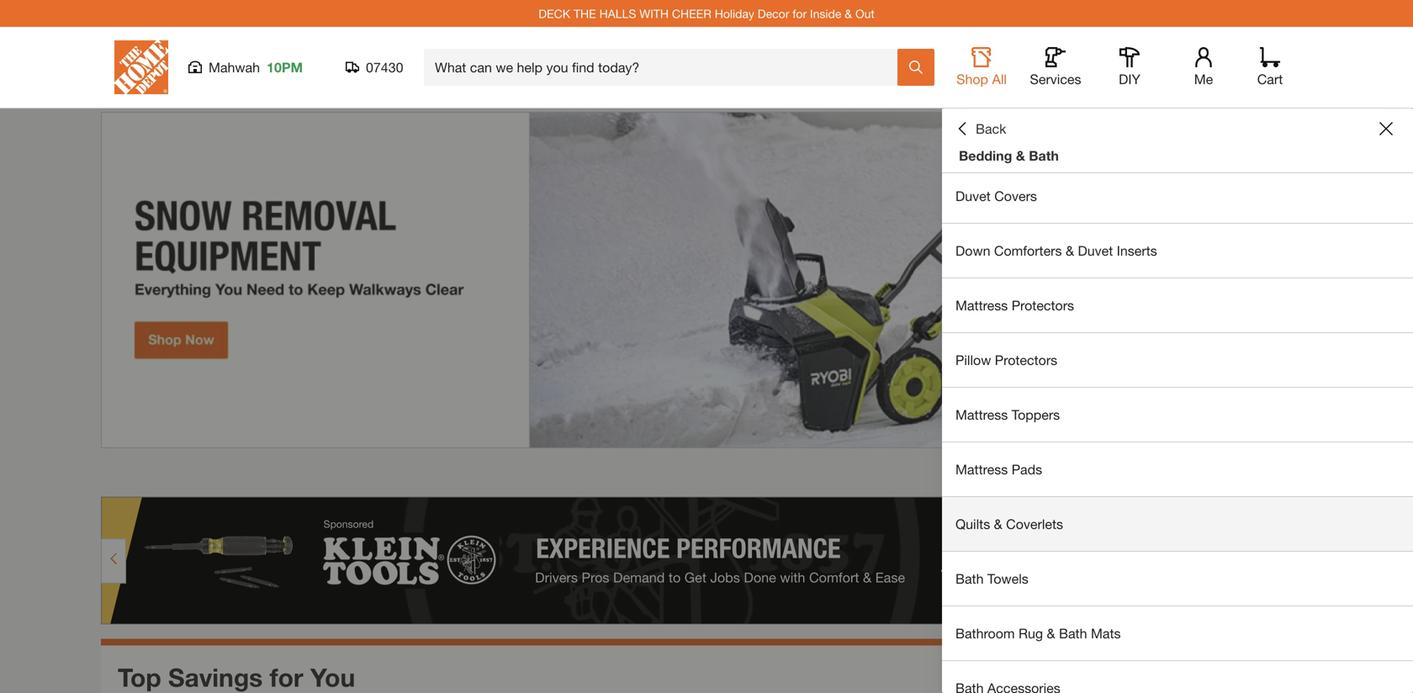 Task type: vqa. For each thing, say whether or not it's contained in the screenshot.
Rug
yes



Task type: describe. For each thing, give the bounding box(es) containing it.
07430 button
[[346, 59, 404, 76]]

deck
[[539, 7, 571, 20]]

duvet covers link
[[942, 169, 1413, 223]]

bedding
[[959, 148, 1012, 164]]

mats
[[1091, 626, 1121, 642]]

0 horizontal spatial for
[[270, 662, 303, 692]]

coverlets
[[1006, 516, 1064, 532]]

services
[[1030, 71, 1082, 87]]

0 horizontal spatial bath
[[956, 571, 984, 587]]

mattress for mattress pads
[[956, 461, 1008, 477]]

the home depot logo image
[[114, 40, 168, 94]]

& left out on the top of the page
[[845, 7, 852, 20]]

protectors for pillow protectors
[[995, 352, 1058, 368]]

2 horizontal spatial bath
[[1059, 626, 1087, 642]]

pillow protectors
[[956, 352, 1058, 368]]

duvet covers
[[956, 188, 1037, 204]]

toppers
[[1012, 407, 1060, 423]]

mattress toppers link
[[942, 388, 1413, 442]]

protectors for mattress protectors
[[1012, 297, 1074, 313]]

with
[[640, 7, 669, 20]]

halls
[[600, 7, 636, 20]]

back button
[[956, 120, 1007, 137]]

1 vertical spatial duvet
[[1078, 243, 1113, 259]]

down comforters & duvet inserts link
[[942, 224, 1413, 278]]

quilts & coverlets link
[[942, 497, 1413, 551]]

mahwah
[[209, 59, 260, 75]]

inside
[[810, 7, 842, 20]]

mattress pads
[[956, 461, 1043, 477]]

& left inserts
[[1066, 243, 1074, 259]]

& right quilts
[[994, 516, 1003, 532]]

cheer
[[672, 7, 712, 20]]

pillow protectors link
[[942, 333, 1413, 387]]

mattress protectors link
[[942, 278, 1413, 332]]

sets
[[1104, 133, 1131, 149]]

cart link
[[1252, 47, 1289, 88]]

cart
[[1258, 71, 1283, 87]]

inserts
[[1117, 243, 1157, 259]]

shop all
[[957, 71, 1007, 87]]

back
[[976, 121, 1007, 137]]

shop
[[957, 71, 989, 87]]

comforters & comforter sets
[[956, 133, 1131, 149]]

What can we help you find today? search field
[[435, 50, 897, 85]]

0 vertical spatial bath
[[1029, 148, 1059, 164]]

shop all button
[[955, 47, 1009, 88]]

& left comforter
[[1027, 133, 1036, 149]]

comforter
[[1040, 133, 1101, 149]]

1 vertical spatial comforters
[[994, 243, 1062, 259]]

feedback link image
[[1391, 284, 1413, 375]]

bathroom
[[956, 626, 1015, 642]]

deck the halls with cheer holiday decor for inside & out
[[539, 7, 875, 20]]

you
[[310, 662, 355, 692]]

quilts & coverlets
[[956, 516, 1064, 532]]

0 horizontal spatial duvet
[[956, 188, 991, 204]]

07430
[[366, 59, 403, 75]]

down comforters & duvet inserts
[[956, 243, 1157, 259]]

mattress toppers
[[956, 407, 1060, 423]]

mahwah 10pm
[[209, 59, 303, 75]]

quilts
[[956, 516, 990, 532]]

bath towels link
[[942, 552, 1413, 606]]

towels
[[988, 571, 1029, 587]]



Task type: locate. For each thing, give the bounding box(es) containing it.
& right bedding
[[1016, 148, 1025, 164]]

diy button
[[1103, 47, 1157, 88]]

me
[[1195, 71, 1213, 87]]

down
[[956, 243, 991, 259]]

protectors
[[1012, 297, 1074, 313], [995, 352, 1058, 368]]

bedding & bath
[[959, 148, 1059, 164]]

duvet
[[956, 188, 991, 204], [1078, 243, 1113, 259]]

decor
[[758, 7, 790, 20]]

the
[[574, 7, 596, 20]]

covers
[[995, 188, 1037, 204]]

savings
[[168, 662, 263, 692]]

protectors down "down comforters & duvet inserts"
[[1012, 297, 1074, 313]]

for
[[793, 7, 807, 20], [270, 662, 303, 692]]

mattress for mattress protectors
[[956, 297, 1008, 313]]

bath towels
[[956, 571, 1029, 587]]

mattress inside mattress protectors link
[[956, 297, 1008, 313]]

mattress
[[956, 297, 1008, 313], [956, 407, 1008, 423], [956, 461, 1008, 477]]

for left you
[[270, 662, 303, 692]]

0 vertical spatial mattress
[[956, 297, 1008, 313]]

bathroom rug & bath mats link
[[942, 607, 1413, 660]]

1 horizontal spatial for
[[793, 7, 807, 20]]

0 vertical spatial for
[[793, 7, 807, 20]]

duvet left inserts
[[1078, 243, 1113, 259]]

bathroom rug & bath mats
[[956, 626, 1121, 642]]

2 mattress from the top
[[956, 407, 1008, 423]]

bath left towels
[[956, 571, 984, 587]]

1 vertical spatial mattress
[[956, 407, 1008, 423]]

mattress up pillow
[[956, 297, 1008, 313]]

all
[[992, 71, 1007, 87]]

3 mattress from the top
[[956, 461, 1008, 477]]

image for snow removal equipment everything you need to keep walkways clear image
[[101, 112, 1313, 448]]

&
[[845, 7, 852, 20], [1027, 133, 1036, 149], [1016, 148, 1025, 164], [1066, 243, 1074, 259], [994, 516, 1003, 532], [1047, 626, 1056, 642]]

protectors right pillow
[[995, 352, 1058, 368]]

for left inside
[[793, 7, 807, 20]]

1 horizontal spatial duvet
[[1078, 243, 1113, 259]]

top
[[118, 662, 161, 692]]

bath
[[1029, 148, 1059, 164], [956, 571, 984, 587], [1059, 626, 1087, 642]]

mattress left pads
[[956, 461, 1008, 477]]

me button
[[1177, 47, 1231, 88]]

mattress left toppers
[[956, 407, 1008, 423]]

1 vertical spatial protectors
[[995, 352, 1058, 368]]

mattress inside mattress toppers 'link'
[[956, 407, 1008, 423]]

services button
[[1029, 47, 1083, 88]]

comforters & comforter sets link
[[942, 114, 1413, 168]]

1 vertical spatial for
[[270, 662, 303, 692]]

bath left mats
[[1059, 626, 1087, 642]]

bath up covers
[[1029, 148, 1059, 164]]

drawer close image
[[1380, 122, 1393, 135]]

duvet down bedding
[[956, 188, 991, 204]]

pillow
[[956, 352, 991, 368]]

comforters
[[956, 133, 1024, 149], [994, 243, 1062, 259]]

2 vertical spatial bath
[[1059, 626, 1087, 642]]

mattress inside mattress pads link
[[956, 461, 1008, 477]]

1 horizontal spatial bath
[[1029, 148, 1059, 164]]

mattress for mattress toppers
[[956, 407, 1008, 423]]

1 vertical spatial bath
[[956, 571, 984, 587]]

& right rug
[[1047, 626, 1056, 642]]

mattress pads link
[[942, 443, 1413, 496]]

deck the halls with cheer holiday decor for inside & out link
[[539, 7, 875, 20]]

rug
[[1019, 626, 1043, 642]]

10pm
[[267, 59, 303, 75]]

1 mattress from the top
[[956, 297, 1008, 313]]

0 vertical spatial protectors
[[1012, 297, 1074, 313]]

diy
[[1119, 71, 1141, 87]]

holiday
[[715, 7, 755, 20]]

mattress protectors
[[956, 297, 1074, 313]]

0 vertical spatial duvet
[[956, 188, 991, 204]]

0 vertical spatial comforters
[[956, 133, 1024, 149]]

2 vertical spatial mattress
[[956, 461, 1008, 477]]

top savings for you
[[118, 662, 355, 692]]

pads
[[1012, 461, 1043, 477]]

out
[[856, 7, 875, 20]]



